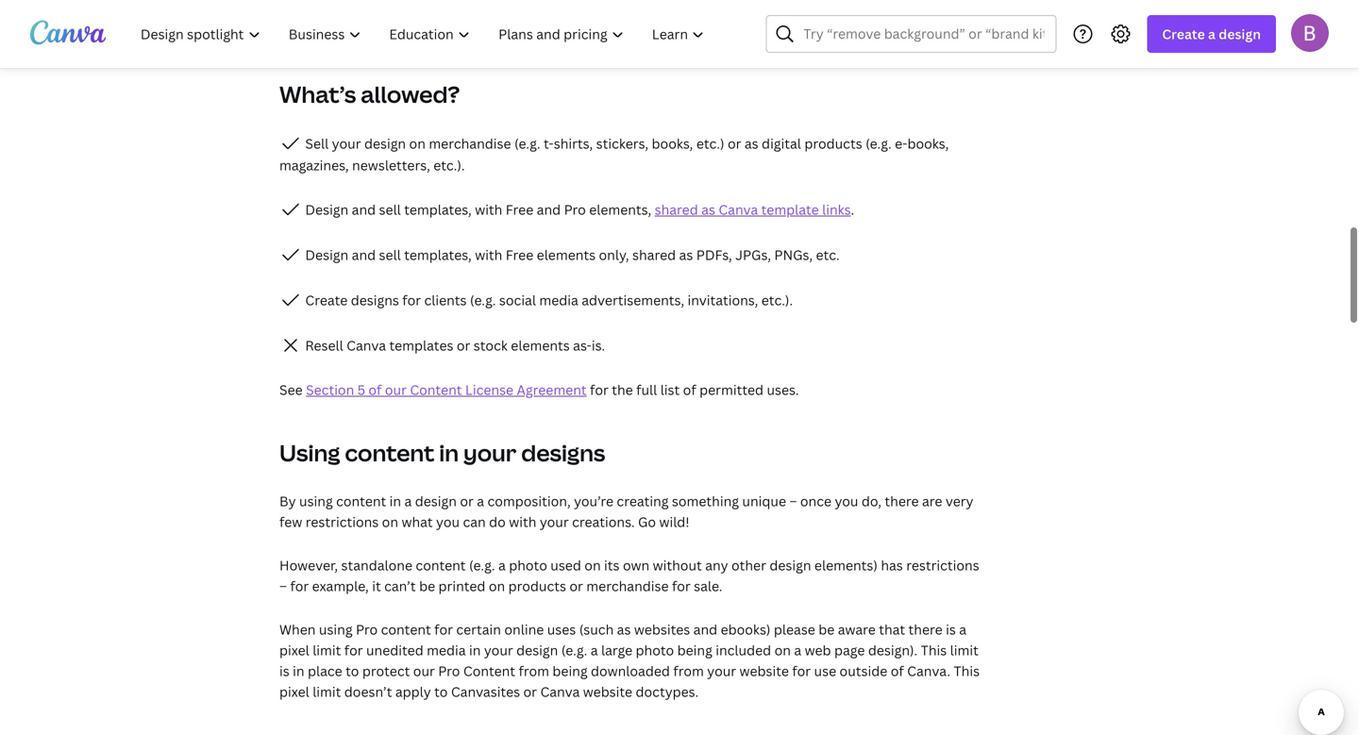 Task type: locate. For each thing, give the bounding box(es) containing it.
.
[[851, 200, 854, 218]]

design right other
[[770, 556, 811, 574]]

to right 'apply'
[[434, 683, 448, 701]]

restrictions right has
[[906, 556, 979, 574]]

0 vertical spatial merchandise
[[429, 134, 511, 152]]

1 vertical spatial be
[[819, 620, 835, 638]]

sell your design on merchandise (e.g. t-shirts, stickers, books, etc.) or as digital products (e.g. e-books, magazines, newsletters, etc.).
[[279, 134, 949, 174]]

design
[[1219, 25, 1261, 43], [364, 134, 406, 152], [415, 492, 457, 510], [770, 556, 811, 574], [516, 641, 558, 659]]

(e.g. inside the when using pro content for certain online uses (such as websites and ebooks) please be aware that there is a pixel limit for unedited media in your design (e.g. a large photo being included on a web page design). this limit is in place to protect our pro content from being downloaded from your website for use outside of canva. this pixel limit doesn't apply to canvasites or canva website doctypes.
[[561, 641, 587, 659]]

media
[[539, 291, 578, 309], [427, 641, 466, 659]]

0 horizontal spatial etc.).
[[433, 156, 465, 174]]

0 horizontal spatial from
[[519, 662, 549, 680]]

– down however,
[[279, 577, 287, 595]]

1 vertical spatial merchandise
[[586, 577, 669, 595]]

using
[[299, 492, 333, 510], [319, 620, 353, 638]]

free up the design and sell templates, with free elements only, shared as pdfs, jpgs, pngs, etc.
[[506, 200, 533, 218]]

photo down websites
[[636, 641, 674, 659]]

canva.
[[907, 662, 951, 680]]

1 vertical spatial create
[[305, 291, 348, 309]]

jpgs,
[[735, 246, 771, 264]]

you left can at the left
[[436, 513, 460, 531]]

0 horizontal spatial create
[[305, 291, 348, 309]]

5
[[357, 381, 365, 399]]

downloaded
[[591, 662, 670, 680]]

clients
[[424, 291, 467, 309]]

pixel down place
[[279, 683, 309, 701]]

please
[[774, 620, 815, 638]]

1 horizontal spatial etc.).
[[761, 291, 793, 309]]

0 vertical spatial canva
[[719, 200, 758, 218]]

a inside dropdown button
[[1208, 25, 1216, 43]]

0 horizontal spatial books,
[[652, 134, 693, 152]]

etc.). down pngs, on the top right of page
[[761, 291, 793, 309]]

there inside the when using pro content for certain online uses (such as websites and ebooks) please be aware that there is a pixel limit for unedited media in your design (e.g. a large photo being included on a web page design). this limit is in place to protect our pro content from being downloaded from your website for use outside of canva. this pixel limit doesn't apply to canvasites or canva website doctypes.
[[908, 620, 943, 638]]

restrictions inside by using content in a design or a composition, you're creating something unique – once you do, there are very few restrictions on what you can do with your creations. go wild!
[[306, 513, 379, 531]]

on left "its"
[[585, 556, 601, 574]]

in down section 5 of our content license agreement link
[[439, 437, 459, 468]]

1 horizontal spatial pro
[[438, 662, 460, 680]]

using inside the when using pro content for certain online uses (such as websites and ebooks) please be aware that there is a pixel limit for unedited media in your design (e.g. a large photo being included on a web page design). this limit is in place to protect our pro content from being downloaded from your website for use outside of canva. this pixel limit doesn't apply to canvasites or canva website doctypes.
[[319, 620, 353, 638]]

templates, for and
[[404, 200, 472, 218]]

0 vertical spatial with
[[475, 200, 502, 218]]

magazines,
[[279, 156, 349, 174]]

certain
[[456, 620, 501, 638]]

templates, up clients
[[404, 246, 472, 264]]

your right sell
[[332, 134, 361, 152]]

0 horizontal spatial merchandise
[[429, 134, 511, 152]]

in down certain
[[469, 641, 481, 659]]

2 vertical spatial pro
[[438, 662, 460, 680]]

0 horizontal spatial content
[[410, 381, 462, 399]]

there right do,
[[885, 492, 919, 510]]

your inside by using content in a design or a composition, you're creating something unique – once you do, there are very few restrictions on what you can do with your creations. go wild!
[[540, 513, 569, 531]]

etc.).
[[433, 156, 465, 174], [761, 291, 793, 309]]

1 vertical spatial using
[[319, 620, 353, 638]]

using for limit
[[319, 620, 353, 638]]

ebooks)
[[721, 620, 771, 638]]

1 vertical spatial to
[[434, 683, 448, 701]]

elements down design and sell templates, with free and pro elements, shared as canva template links .
[[537, 246, 596, 264]]

list
[[660, 381, 680, 399]]

websites
[[634, 620, 690, 638]]

0 horizontal spatial restrictions
[[306, 513, 379, 531]]

see section 5 of our content license agreement for the full list of permitted uses.
[[279, 381, 799, 399]]

0 vertical spatial website
[[740, 662, 789, 680]]

with inside by using content in a design or a composition, you're creating something unique – once you do, there are very few restrictions on what you can do with your creations. go wild!
[[509, 513, 536, 531]]

(e.g. down uses
[[561, 641, 587, 659]]

stickers,
[[596, 134, 649, 152]]

t-
[[544, 134, 554, 152]]

products right the digital
[[804, 134, 862, 152]]

there for are
[[885, 492, 919, 510]]

as up pdfs,
[[701, 200, 715, 218]]

other
[[731, 556, 766, 574]]

design left bob builder image
[[1219, 25, 1261, 43]]

0 horizontal spatial our
[[385, 381, 407, 399]]

newsletters,
[[352, 156, 430, 174]]

design for design and sell templates, with free elements only, shared as pdfs, jpgs, pngs, etc.
[[305, 246, 348, 264]]

in up standalone
[[389, 492, 401, 510]]

content down the 5
[[345, 437, 435, 468]]

of down design).
[[891, 662, 904, 680]]

1 vertical spatial with
[[475, 246, 502, 264]]

media down certain
[[427, 641, 466, 659]]

on up newsletters,
[[409, 134, 426, 152]]

uses.
[[767, 381, 799, 399]]

0 horizontal spatial photo
[[509, 556, 547, 574]]

example,
[[312, 577, 369, 595]]

1 horizontal spatial merchandise
[[586, 577, 669, 595]]

there
[[885, 492, 919, 510], [908, 620, 943, 638]]

0 vertical spatial templates,
[[404, 200, 472, 218]]

2 design from the top
[[305, 246, 348, 264]]

0 horizontal spatial be
[[419, 577, 435, 595]]

from up 'doctypes.'
[[673, 662, 704, 680]]

0 horizontal spatial being
[[553, 662, 588, 680]]

media right social
[[539, 291, 578, 309]]

1 vertical spatial free
[[506, 246, 533, 264]]

or down used
[[570, 577, 583, 595]]

etc.). right newsletters,
[[433, 156, 465, 174]]

1 horizontal spatial restrictions
[[906, 556, 979, 574]]

1 vertical spatial website
[[583, 683, 632, 701]]

0 vertical spatial photo
[[509, 556, 547, 574]]

0 vertical spatial sell
[[379, 200, 401, 218]]

on inside by using content in a design or a composition, you're creating something unique – once you do, there are very few restrictions on what you can do with your creations. go wild!
[[382, 513, 398, 531]]

1 vertical spatial there
[[908, 620, 943, 638]]

products inside sell your design on merchandise (e.g. t-shirts, stickers, books, etc.) or as digital products (e.g. e-books, magazines, newsletters, etc.).
[[804, 134, 862, 152]]

canva down uses
[[540, 683, 580, 701]]

links
[[822, 200, 851, 218]]

0 horizontal spatial canva
[[347, 336, 386, 354]]

this
[[921, 641, 947, 659], [954, 662, 980, 680]]

restrictions inside however, standalone content (e.g. a photo used on its own without any other design elements) has restrictions – for example, it can't be printed on products or merchandise for sale.
[[906, 556, 979, 574]]

on left what on the left bottom
[[382, 513, 398, 531]]

on inside sell your design on merchandise (e.g. t-shirts, stickers, books, etc.) or as digital products (e.g. e-books, magazines, newsletters, etc.).
[[409, 134, 426, 152]]

(such
[[579, 620, 614, 638]]

go
[[638, 513, 656, 531]]

create for create designs for clients (e.g. social media advertisements, invitations, etc.).
[[305, 291, 348, 309]]

1 design from the top
[[305, 200, 348, 218]]

content inside the when using pro content for certain online uses (such as websites and ebooks) please be aware that there is a pixel limit for unedited media in your design (e.g. a large photo being included on a web page design). this limit is in place to protect our pro content from being downloaded from your website for use outside of canva. this pixel limit doesn't apply to canvasites or canva website doctypes.
[[463, 662, 515, 680]]

website down included
[[740, 662, 789, 680]]

our up 'apply'
[[413, 662, 435, 680]]

create designs for clients (e.g. social media advertisements, invitations, etc.).
[[302, 291, 793, 309]]

–
[[789, 492, 797, 510], [279, 577, 287, 595]]

is left place
[[279, 662, 289, 680]]

products inside however, standalone content (e.g. a photo used on its own without any other design elements) has restrictions – for example, it can't be printed on products or merchandise for sale.
[[508, 577, 566, 595]]

as left pdfs,
[[679, 246, 693, 264]]

as
[[745, 134, 759, 152], [701, 200, 715, 218], [679, 246, 693, 264], [617, 620, 631, 638]]

limit
[[313, 641, 341, 659], [950, 641, 979, 659], [313, 683, 341, 701]]

free for elements
[[506, 246, 533, 264]]

1 vertical spatial you
[[436, 513, 460, 531]]

your down certain
[[484, 641, 513, 659]]

sale.
[[694, 577, 722, 595]]

1 vertical spatial pro
[[356, 620, 378, 638]]

being down uses
[[553, 662, 588, 680]]

page
[[834, 641, 865, 659]]

our right the 5
[[385, 381, 407, 399]]

design inside sell your design on merchandise (e.g. t-shirts, stickers, books, etc.) or as digital products (e.g. e-books, magazines, newsletters, etc.).
[[364, 134, 406, 152]]

this up "canva."
[[921, 641, 947, 659]]

0 horizontal spatial website
[[583, 683, 632, 701]]

content down templates
[[410, 381, 462, 399]]

using right when
[[319, 620, 353, 638]]

pixel
[[279, 641, 309, 659], [279, 683, 309, 701]]

photo inside the when using pro content for certain online uses (such as websites and ebooks) please be aware that there is a pixel limit for unedited media in your design (e.g. a large photo being included on a web page design). this limit is in place to protect our pro content from being downloaded from your website for use outside of canva. this pixel limit doesn't apply to canvasites or canva website doctypes.
[[636, 641, 674, 659]]

canva right resell
[[347, 336, 386, 354]]

2 horizontal spatial pro
[[564, 200, 586, 218]]

restrictions right few
[[306, 513, 379, 531]]

do,
[[862, 492, 882, 510]]

with down composition,
[[509, 513, 536, 531]]

0 vertical spatial media
[[539, 291, 578, 309]]

of right list
[[683, 381, 696, 399]]

1 vertical spatial content
[[463, 662, 515, 680]]

0 vertical spatial create
[[1162, 25, 1205, 43]]

design for design and sell templates, with free and pro elements, shared as canva template links .
[[305, 200, 348, 218]]

pro up unedited
[[356, 620, 378, 638]]

1 horizontal spatial website
[[740, 662, 789, 680]]

your down composition,
[[540, 513, 569, 531]]

1 templates, from the top
[[404, 200, 472, 218]]

0 vertical spatial this
[[921, 641, 947, 659]]

use
[[814, 662, 836, 680]]

of
[[368, 381, 382, 399], [683, 381, 696, 399], [891, 662, 904, 680]]

your down included
[[707, 662, 736, 680]]

shared as canva template links link
[[655, 200, 851, 218]]

from down 'online'
[[519, 662, 549, 680]]

to up doesn't
[[346, 662, 359, 680]]

design down 'online'
[[516, 641, 558, 659]]

1 vertical spatial products
[[508, 577, 566, 595]]

0 horizontal spatial media
[[427, 641, 466, 659]]

limit down place
[[313, 683, 341, 701]]

for
[[402, 291, 421, 309], [590, 381, 609, 399], [290, 577, 309, 595], [672, 577, 691, 595], [434, 620, 453, 638], [344, 641, 363, 659], [792, 662, 811, 680]]

0 vertical spatial to
[[346, 662, 359, 680]]

merchandise down own
[[586, 577, 669, 595]]

1 horizontal spatial –
[[789, 492, 797, 510]]

1 horizontal spatial create
[[1162, 25, 1205, 43]]

media inside the when using pro content for certain online uses (such as websites and ebooks) please be aware that there is a pixel limit for unedited media in your design (e.g. a large photo being included on a web page design). this limit is in place to protect our pro content from being downloaded from your website for use outside of canva. this pixel limit doesn't apply to canvasites or canva website doctypes.
[[427, 641, 466, 659]]

1 vertical spatial templates,
[[404, 246, 472, 264]]

Try "remove background" or "brand kit" search field
[[804, 16, 1044, 52]]

being down websites
[[677, 641, 712, 659]]

used
[[551, 556, 581, 574]]

1 horizontal spatial from
[[673, 662, 704, 680]]

create a design button
[[1147, 15, 1276, 53]]

this right "canva."
[[954, 662, 980, 680]]

pixel down when
[[279, 641, 309, 659]]

etc.). inside sell your design on merchandise (e.g. t-shirts, stickers, books, etc.) or as digital products (e.g. e-books, magazines, newsletters, etc.).
[[433, 156, 465, 174]]

content up unedited
[[381, 620, 431, 638]]

what
[[402, 513, 433, 531]]

0 horizontal spatial designs
[[351, 291, 399, 309]]

1 vertical spatial media
[[427, 641, 466, 659]]

however,
[[279, 556, 338, 574]]

there inside by using content in a design or a composition, you're creating something unique – once you do, there are very few restrictions on what you can do with your creations. go wild!
[[885, 492, 919, 510]]

with up the design and sell templates, with free elements only, shared as pdfs, jpgs, pngs, etc.
[[475, 200, 502, 218]]

1 horizontal spatial photo
[[636, 641, 674, 659]]

using right by
[[299, 492, 333, 510]]

books,
[[652, 134, 693, 152], [907, 134, 949, 152]]

1 horizontal spatial being
[[677, 641, 712, 659]]

(e.g. left the t-
[[514, 134, 540, 152]]

0 vertical spatial there
[[885, 492, 919, 510]]

content inside the when using pro content for certain online uses (such as websites and ebooks) please be aware that there is a pixel limit for unedited media in your design (e.g. a large photo being included on a web page design). this limit is in place to protect our pro content from being downloaded from your website for use outside of canva. this pixel limit doesn't apply to canvasites or canva website doctypes.
[[381, 620, 431, 638]]

there right the that at the bottom
[[908, 620, 943, 638]]

1 vertical spatial our
[[413, 662, 435, 680]]

design up what on the left bottom
[[415, 492, 457, 510]]

is.
[[592, 336, 605, 354]]

pro left elements,
[[564, 200, 586, 218]]

is up "canva."
[[946, 620, 956, 638]]

0 horizontal spatial –
[[279, 577, 287, 595]]

large
[[601, 641, 632, 659]]

0 vertical spatial is
[[946, 620, 956, 638]]

0 vertical spatial pixel
[[279, 641, 309, 659]]

0 vertical spatial free
[[506, 200, 533, 218]]

as left the digital
[[745, 134, 759, 152]]

sell for design and sell templates, with free and pro elements, shared as canva template links .
[[379, 200, 401, 218]]

or inside however, standalone content (e.g. a photo used on its own without any other design elements) has restrictions – for example, it can't be printed on products or merchandise for sale.
[[570, 577, 583, 595]]

0 vertical spatial designs
[[351, 291, 399, 309]]

be right 'can't'
[[419, 577, 435, 595]]

is
[[946, 620, 956, 638], [279, 662, 289, 680]]

a
[[1208, 25, 1216, 43], [404, 492, 412, 510], [477, 492, 484, 510], [498, 556, 506, 574], [959, 620, 967, 638], [591, 641, 598, 659], [794, 641, 801, 659]]

0 vertical spatial using
[[299, 492, 333, 510]]

1 vertical spatial canva
[[347, 336, 386, 354]]

merchandise inside sell your design on merchandise (e.g. t-shirts, stickers, books, etc.) or as digital products (e.g. e-books, magazines, newsletters, etc.).
[[429, 134, 511, 152]]

or inside sell your design on merchandise (e.g. t-shirts, stickers, books, etc.) or as digital products (e.g. e-books, magazines, newsletters, etc.).
[[728, 134, 741, 152]]

(e.g. up printed
[[469, 556, 495, 574]]

be inside the when using pro content for certain online uses (such as websites and ebooks) please be aware that there is a pixel limit for unedited media in your design (e.g. a large photo being included on a web page design). this limit is in place to protect our pro content from being downloaded from your website for use outside of canva. this pixel limit doesn't apply to canvasites or canva website doctypes.
[[819, 620, 835, 638]]

using content in your designs
[[279, 437, 605, 468]]

1 horizontal spatial to
[[434, 683, 448, 701]]

0 vertical spatial our
[[385, 381, 407, 399]]

shared right the only,
[[632, 246, 676, 264]]

designs up you're
[[521, 437, 605, 468]]

0 vertical spatial restrictions
[[306, 513, 379, 531]]

with
[[475, 200, 502, 218], [475, 246, 502, 264], [509, 513, 536, 531]]

1 vertical spatial –
[[279, 577, 287, 595]]

using inside by using content in a design or a composition, you're creating something unique – once you do, there are very few restrictions on what you can do with your creations. go wild!
[[299, 492, 333, 510]]

1 vertical spatial is
[[279, 662, 289, 680]]

0 vertical spatial etc.).
[[433, 156, 465, 174]]

as up large
[[617, 620, 631, 638]]

2 free from the top
[[506, 246, 533, 264]]

with up social
[[475, 246, 502, 264]]

1 vertical spatial restrictions
[[906, 556, 979, 574]]

1 books, from the left
[[652, 134, 693, 152]]

elements
[[537, 246, 596, 264], [511, 336, 570, 354]]

design inside by using content in a design or a composition, you're creating something unique – once you do, there are very few restrictions on what you can do with your creations. go wild!
[[415, 492, 457, 510]]

create
[[1162, 25, 1205, 43], [305, 291, 348, 309]]

free up social
[[506, 246, 533, 264]]

or right canvasites
[[523, 683, 537, 701]]

wild!
[[659, 513, 690, 531]]

photo inside however, standalone content (e.g. a photo used on its own without any other design elements) has restrictions – for example, it can't be printed on products or merchandise for sale.
[[509, 556, 547, 574]]

you left do,
[[835, 492, 858, 510]]

0 horizontal spatial products
[[508, 577, 566, 595]]

1 vertical spatial photo
[[636, 641, 674, 659]]

design up newsletters,
[[364, 134, 406, 152]]

section 5 of our content license agreement link
[[306, 381, 587, 399]]

(e.g. inside however, standalone content (e.g. a photo used on its own without any other design elements) has restrictions – for example, it can't be printed on products or merchandise for sale.
[[469, 556, 495, 574]]

resell
[[305, 336, 343, 354]]

creating
[[617, 492, 669, 510]]

content up printed
[[416, 556, 466, 574]]

2 sell from the top
[[379, 246, 401, 264]]

sell
[[379, 200, 401, 218], [379, 246, 401, 264]]

2 books, from the left
[[907, 134, 949, 152]]

website down the downloaded
[[583, 683, 632, 701]]

a inside however, standalone content (e.g. a photo used on its own without any other design elements) has restrictions – for example, it can't be printed on products or merchandise for sale.
[[498, 556, 506, 574]]

2 vertical spatial canva
[[540, 683, 580, 701]]

create inside dropdown button
[[1162, 25, 1205, 43]]

1 horizontal spatial canva
[[540, 683, 580, 701]]

0 vertical spatial you
[[835, 492, 858, 510]]

shared right elements,
[[655, 200, 698, 218]]

designs up templates
[[351, 291, 399, 309]]

0 vertical spatial shared
[[655, 200, 698, 218]]

0 vertical spatial design
[[305, 200, 348, 218]]

and
[[352, 200, 376, 218], [537, 200, 561, 218], [352, 246, 376, 264], [693, 620, 717, 638]]

1 horizontal spatial our
[[413, 662, 435, 680]]

for down however,
[[290, 577, 309, 595]]

(e.g.
[[514, 134, 540, 152], [866, 134, 892, 152], [470, 291, 496, 309], [469, 556, 495, 574], [561, 641, 587, 659]]

on
[[409, 134, 426, 152], [382, 513, 398, 531], [585, 556, 601, 574], [489, 577, 505, 595], [774, 641, 791, 659]]

1 free from the top
[[506, 200, 533, 218]]

1 horizontal spatial this
[[954, 662, 980, 680]]

in inside by using content in a design or a composition, you're creating something unique – once you do, there are very few restrictions on what you can do with your creations. go wild!
[[389, 492, 401, 510]]

1 vertical spatial pixel
[[279, 683, 309, 701]]

(e.g. left social
[[470, 291, 496, 309]]

for down without
[[672, 577, 691, 595]]

pro up canvasites
[[438, 662, 460, 680]]

0 vertical spatial –
[[789, 492, 797, 510]]

products down used
[[508, 577, 566, 595]]

2 templates, from the top
[[404, 246, 472, 264]]

the
[[612, 381, 633, 399]]

templates, down newsletters,
[[404, 200, 472, 218]]

content up standalone
[[336, 492, 386, 510]]

elements left as-
[[511, 336, 570, 354]]

1 horizontal spatial books,
[[907, 134, 949, 152]]

0 vertical spatial be
[[419, 577, 435, 595]]

1 sell from the top
[[379, 200, 401, 218]]

on down please
[[774, 641, 791, 659]]

1 vertical spatial sell
[[379, 246, 401, 264]]

content
[[345, 437, 435, 468], [336, 492, 386, 510], [416, 556, 466, 574], [381, 620, 431, 638]]

create for create a design
[[1162, 25, 1205, 43]]

0 vertical spatial products
[[804, 134, 862, 152]]

1 vertical spatial designs
[[521, 437, 605, 468]]

or right the etc.)
[[728, 134, 741, 152]]

1 horizontal spatial be
[[819, 620, 835, 638]]

canva
[[719, 200, 758, 218], [347, 336, 386, 354], [540, 683, 580, 701]]



Task type: describe. For each thing, give the bounding box(es) containing it.
aware
[[838, 620, 876, 638]]

1 horizontal spatial you
[[835, 492, 858, 510]]

with for elements
[[475, 246, 502, 264]]

1 vertical spatial this
[[954, 662, 980, 680]]

pngs,
[[774, 246, 813, 264]]

or inside by using content in a design or a composition, you're creating something unique – once you do, there are very few restrictions on what you can do with your creations. go wild!
[[460, 492, 474, 510]]

for up protect in the bottom left of the page
[[344, 641, 363, 659]]

when
[[279, 620, 316, 638]]

design).
[[868, 641, 918, 659]]

once
[[800, 492, 832, 510]]

something
[[672, 492, 739, 510]]

on right printed
[[489, 577, 505, 595]]

templates, for elements
[[404, 246, 472, 264]]

with for and
[[475, 200, 502, 218]]

what's allowed?
[[279, 79, 460, 109]]

do
[[489, 513, 506, 531]]

elements,
[[589, 200, 651, 218]]

very
[[946, 492, 974, 510]]

shirts,
[[554, 134, 593, 152]]

bob builder image
[[1291, 14, 1329, 52]]

are
[[922, 492, 942, 510]]

2 horizontal spatial canva
[[719, 200, 758, 218]]

for left certain
[[434, 620, 453, 638]]

full
[[636, 381, 657, 399]]

for left use
[[792, 662, 811, 680]]

limit up "canva."
[[950, 641, 979, 659]]

what's
[[279, 79, 356, 109]]

– inside however, standalone content (e.g. a photo used on its own without any other design elements) has restrictions – for example, it can't be printed on products or merchandise for sale.
[[279, 577, 287, 595]]

however, standalone content (e.g. a photo used on its own without any other design elements) has restrictions – for example, it can't be printed on products or merchandise for sale.
[[279, 556, 979, 595]]

1 horizontal spatial of
[[683, 381, 696, 399]]

0 horizontal spatial of
[[368, 381, 382, 399]]

our inside the when using pro content for certain online uses (such as websites and ebooks) please be aware that there is a pixel limit for unedited media in your design (e.g. a large photo being included on a web page design). this limit is in place to protect our pro content from being downloaded from your website for use outside of canva. this pixel limit doesn't apply to canvasites or canva website doctypes.
[[413, 662, 435, 680]]

0 vertical spatial content
[[410, 381, 462, 399]]

license
[[465, 381, 514, 399]]

its
[[604, 556, 620, 574]]

design and sell templates, with free elements only, shared as pdfs, jpgs, pngs, etc.
[[302, 246, 840, 264]]

when using pro content for certain online uses (such as websites and ebooks) please be aware that there is a pixel limit for unedited media in your design (e.g. a large photo being included on a web page design). this limit is in place to protect our pro content from being downloaded from your website for use outside of canva. this pixel limit doesn't apply to canvasites or canva website doctypes.
[[279, 620, 980, 701]]

pdfs,
[[696, 246, 732, 264]]

1 vertical spatial elements
[[511, 336, 570, 354]]

using
[[279, 437, 340, 468]]

2 pixel from the top
[[279, 683, 309, 701]]

templates
[[389, 336, 453, 354]]

e-
[[895, 134, 907, 152]]

template
[[761, 200, 819, 218]]

or left stock
[[457, 336, 470, 354]]

digital
[[762, 134, 801, 152]]

can
[[463, 513, 486, 531]]

in left place
[[293, 662, 304, 680]]

0 vertical spatial being
[[677, 641, 712, 659]]

on inside the when using pro content for certain online uses (such as websites and ebooks) please be aware that there is a pixel limit for unedited media in your design (e.g. a large photo being included on a web page design). this limit is in place to protect our pro content from being downloaded from your website for use outside of canva. this pixel limit doesn't apply to canvasites or canva website doctypes.
[[774, 641, 791, 659]]

of inside the when using pro content for certain online uses (such as websites and ebooks) please be aware that there is a pixel limit for unedited media in your design (e.g. a large photo being included on a web page design). this limit is in place to protect our pro content from being downloaded from your website for use outside of canva. this pixel limit doesn't apply to canvasites or canva website doctypes.
[[891, 662, 904, 680]]

that
[[879, 620, 905, 638]]

0 horizontal spatial you
[[436, 513, 460, 531]]

content inside by using content in a design or a composition, you're creating something unique – once you do, there are very few restrictions on what you can do with your creations. go wild!
[[336, 492, 386, 510]]

can't
[[384, 577, 416, 595]]

has
[[881, 556, 903, 574]]

1 vertical spatial etc.).
[[761, 291, 793, 309]]

sell for design and sell templates, with free elements only, shared as pdfs, jpgs, pngs, etc.
[[379, 246, 401, 264]]

1 pixel from the top
[[279, 641, 309, 659]]

etc.)
[[696, 134, 724, 152]]

design and sell templates, with free and pro elements, shared as canva template links .
[[302, 200, 854, 218]]

0 horizontal spatial this
[[921, 641, 947, 659]]

your up composition,
[[463, 437, 517, 468]]

only,
[[599, 246, 629, 264]]

as inside sell your design on merchandise (e.g. t-shirts, stickers, books, etc.) or as digital products (e.g. e-books, magazines, newsletters, etc.).
[[745, 134, 759, 152]]

apply
[[395, 683, 431, 701]]

limit up place
[[313, 641, 341, 659]]

design inside dropdown button
[[1219, 25, 1261, 43]]

uses
[[547, 620, 576, 638]]

free for and
[[506, 200, 533, 218]]

0 vertical spatial pro
[[564, 200, 586, 218]]

own
[[623, 556, 650, 574]]

included
[[716, 641, 771, 659]]

2 from from the left
[[673, 662, 704, 680]]

invitations,
[[688, 291, 758, 309]]

creations.
[[572, 513, 635, 531]]

etc.
[[816, 246, 840, 264]]

agreement
[[517, 381, 587, 399]]

section
[[306, 381, 354, 399]]

place
[[308, 662, 342, 680]]

merchandise inside however, standalone content (e.g. a photo used on its own without any other design elements) has restrictions – for example, it can't be printed on products or merchandise for sale.
[[586, 577, 669, 595]]

canvasites
[[451, 683, 520, 701]]

permitted
[[700, 381, 764, 399]]

or inside the when using pro content for certain online uses (such as websites and ebooks) please be aware that there is a pixel limit for unedited media in your design (e.g. a large photo being included on a web page design). this limit is in place to protect our pro content from being downloaded from your website for use outside of canva. this pixel limit doesn't apply to canvasites or canva website doctypes.
[[523, 683, 537, 701]]

without
[[653, 556, 702, 574]]

your inside sell your design on merchandise (e.g. t-shirts, stickers, books, etc.) or as digital products (e.g. e-books, magazines, newsletters, etc.).
[[332, 134, 361, 152]]

few
[[279, 513, 302, 531]]

– inside by using content in a design or a composition, you're creating something unique – once you do, there are very few restrictions on what you can do with your creations. go wild!
[[789, 492, 797, 510]]

canva inside the when using pro content for certain online uses (such as websites and ebooks) please be aware that there is a pixel limit for unedited media in your design (e.g. a large photo being included on a web page design). this limit is in place to protect our pro content from being downloaded from your website for use outside of canva. this pixel limit doesn't apply to canvasites or canva website doctypes.
[[540, 683, 580, 701]]

by
[[279, 492, 296, 510]]

as-
[[573, 336, 592, 354]]

1 horizontal spatial designs
[[521, 437, 605, 468]]

0 vertical spatial elements
[[537, 246, 596, 264]]

content inside however, standalone content (e.g. a photo used on its own without any other design elements) has restrictions – for example, it can't be printed on products or merchandise for sale.
[[416, 556, 466, 574]]

unedited
[[366, 641, 424, 659]]

web
[[805, 641, 831, 659]]

resell canva templates or stock elements as-is.
[[302, 336, 605, 354]]

using for restrictions
[[299, 492, 333, 510]]

for left the in the left of the page
[[590, 381, 609, 399]]

1 vertical spatial being
[[553, 662, 588, 680]]

doctypes.
[[636, 683, 699, 701]]

see
[[279, 381, 303, 399]]

stock
[[474, 336, 508, 354]]

doesn't
[[344, 683, 392, 701]]

composition,
[[487, 492, 571, 510]]

outside
[[840, 662, 887, 680]]

0 horizontal spatial is
[[279, 662, 289, 680]]

design inside however, standalone content (e.g. a photo used on its own without any other design elements) has restrictions – for example, it can't be printed on products or merchandise for sale.
[[770, 556, 811, 574]]

1 horizontal spatial media
[[539, 291, 578, 309]]

as inside the when using pro content for certain online uses (such as websites and ebooks) please be aware that there is a pixel limit for unedited media in your design (e.g. a large photo being included on a web page design). this limit is in place to protect our pro content from being downloaded from your website for use outside of canva. this pixel limit doesn't apply to canvasites or canva website doctypes.
[[617, 620, 631, 638]]

you're
[[574, 492, 613, 510]]

top level navigation element
[[128, 15, 721, 53]]

online
[[504, 620, 544, 638]]

0 horizontal spatial to
[[346, 662, 359, 680]]

standalone
[[341, 556, 412, 574]]

any
[[705, 556, 728, 574]]

create a design
[[1162, 25, 1261, 43]]

advertisements,
[[582, 291, 684, 309]]

be inside however, standalone content (e.g. a photo used on its own without any other design elements) has restrictions – for example, it can't be printed on products or merchandise for sale.
[[419, 577, 435, 595]]

(e.g. left e-
[[866, 134, 892, 152]]

there for is
[[908, 620, 943, 638]]

1 from from the left
[[519, 662, 549, 680]]

for left clients
[[402, 291, 421, 309]]

printed
[[438, 577, 486, 595]]

1 vertical spatial shared
[[632, 246, 676, 264]]

protect
[[362, 662, 410, 680]]

elements)
[[814, 556, 878, 574]]

allowed?
[[361, 79, 460, 109]]

and inside the when using pro content for certain online uses (such as websites and ebooks) please be aware that there is a pixel limit for unedited media in your design (e.g. a large photo being included on a web page design). this limit is in place to protect our pro content from being downloaded from your website for use outside of canva. this pixel limit doesn't apply to canvasites or canva website doctypes.
[[693, 620, 717, 638]]

design inside the when using pro content for certain online uses (such as websites and ebooks) please be aware that there is a pixel limit for unedited media in your design (e.g. a large photo being included on a web page design). this limit is in place to protect our pro content from being downloaded from your website for use outside of canva. this pixel limit doesn't apply to canvasites or canva website doctypes.
[[516, 641, 558, 659]]

0 horizontal spatial pro
[[356, 620, 378, 638]]



Task type: vqa. For each thing, say whether or not it's contained in the screenshot.
the left Create
yes



